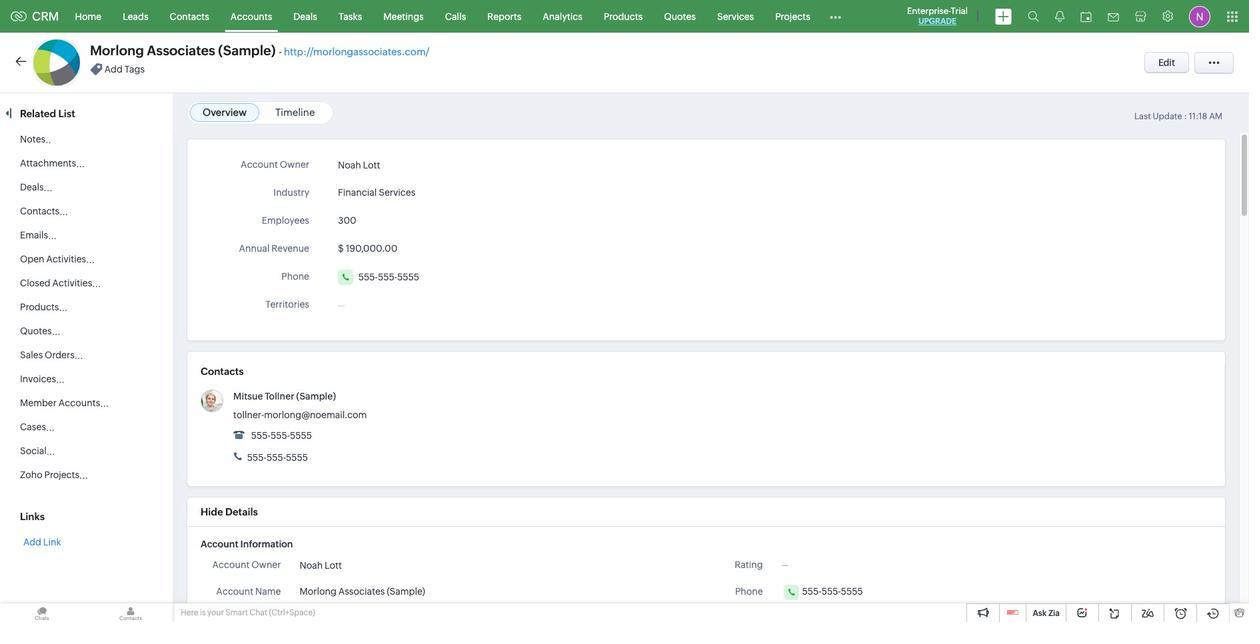 Task type: describe. For each thing, give the bounding box(es) containing it.
1 horizontal spatial quotes link
[[654, 0, 707, 32]]

sales orders ...
[[20, 350, 83, 361]]

leads link
[[112, 0, 159, 32]]

11:18
[[1190, 111, 1208, 121]]

0 vertical spatial phone
[[282, 271, 309, 282]]

links
[[20, 512, 45, 523]]

meetings
[[384, 11, 424, 22]]

overview link
[[203, 107, 247, 118]]

0 vertical spatial noah
[[338, 160, 361, 171]]

related list
[[20, 108, 77, 119]]

1 vertical spatial noah lott
[[300, 561, 342, 572]]

190,000.00
[[346, 243, 398, 254]]

social link
[[20, 446, 47, 457]]

employees
[[262, 215, 309, 226]]

overview
[[203, 107, 247, 118]]

... inside sales orders ...
[[75, 351, 83, 361]]

calendar image
[[1081, 11, 1093, 22]]

$  190,000.00
[[338, 243, 398, 254]]

home
[[75, 11, 101, 22]]

projects inside projects "link"
[[776, 11, 811, 22]]

revenue
[[272, 243, 309, 254]]

invoices
[[20, 374, 56, 385]]

financial services
[[338, 187, 416, 198]]

mails element
[[1101, 1, 1128, 32]]

0 vertical spatial services
[[718, 11, 755, 22]]

contacts inside contacts ...
[[20, 206, 60, 217]]

... inside "deals ..."
[[44, 183, 52, 193]]

open
[[20, 254, 44, 265]]

list
[[58, 108, 75, 119]]

add for morlong associates (sample)
[[105, 64, 123, 75]]

0 vertical spatial deals link
[[283, 0, 328, 32]]

... inside closed activities ...
[[92, 279, 101, 289]]

trial
[[952, 6, 968, 16]]

social
[[20, 446, 47, 457]]

here
[[181, 609, 198, 618]]

services link
[[707, 0, 765, 32]]

account down hide
[[201, 540, 238, 550]]

account information
[[201, 540, 293, 550]]

notes ..
[[20, 134, 51, 145]]

... inside products ...
[[59, 303, 68, 313]]

closed activities ...
[[20, 278, 101, 289]]

(ctrl+space)
[[269, 609, 315, 618]]

products ...
[[20, 302, 68, 313]]

last
[[1135, 111, 1152, 121]]

add for related list
[[23, 538, 41, 548]]

financial
[[338, 187, 377, 198]]

annual
[[239, 243, 270, 254]]

projects inside zoho projects ...
[[44, 470, 79, 481]]

your
[[207, 609, 224, 618]]

details
[[225, 507, 258, 518]]

zoho projects link
[[20, 470, 79, 481]]

... inside quotes ...
[[52, 327, 60, 337]]

leads
[[123, 11, 148, 22]]

-
[[279, 46, 282, 57]]

hide details link
[[201, 507, 258, 518]]

morlong@noemail.com
[[264, 410, 367, 421]]

morlong associates (sample)
[[300, 587, 426, 598]]

accounts link
[[220, 0, 283, 32]]

quotes ...
[[20, 326, 60, 337]]

accounts inside member accounts ...
[[59, 398, 100, 409]]

rating
[[735, 560, 763, 571]]

..
[[46, 135, 51, 145]]

1 horizontal spatial accounts
[[231, 11, 272, 22]]

profile image
[[1190, 6, 1211, 27]]

emails
[[20, 230, 48, 241]]

owner for account name
[[252, 560, 281, 571]]

0 vertical spatial contacts link
[[159, 0, 220, 32]]

contacts ...
[[20, 206, 68, 217]]

open activities ...
[[20, 254, 95, 265]]

1 vertical spatial products link
[[20, 302, 59, 313]]

0 vertical spatial lott
[[363, 160, 380, 171]]

tollner
[[265, 392, 295, 402]]

morlong for morlong associates (sample) - http://morlongassociates.com/
[[90, 43, 144, 58]]

member accounts link
[[20, 398, 100, 409]]

information
[[241, 540, 293, 550]]

annual revenue
[[239, 243, 309, 254]]

$
[[338, 243, 344, 254]]

0 horizontal spatial contacts link
[[20, 206, 60, 217]]

... inside zoho projects ...
[[79, 471, 88, 481]]

http://morlongassociates.com/
[[284, 46, 430, 57]]

closed activities link
[[20, 278, 92, 289]]

ask
[[1033, 610, 1047, 619]]

reports link
[[477, 0, 532, 32]]

... inside attachments ...
[[76, 159, 85, 169]]

reports
[[488, 11, 522, 22]]

account up smart
[[216, 587, 254, 598]]

enterprise-
[[908, 6, 952, 16]]

name
[[255, 587, 281, 598]]

... inside 'open activities ...'
[[86, 255, 95, 265]]

edit button
[[1145, 52, 1190, 73]]

quotes for quotes ...
[[20, 326, 52, 337]]

add link
[[23, 538, 61, 548]]

0 horizontal spatial noah
[[300, 561, 323, 572]]

member accounts ...
[[20, 398, 109, 409]]

1 vertical spatial lott
[[325, 561, 342, 572]]

mitsue tollner (sample) link
[[233, 392, 336, 402]]

attachments ...
[[20, 158, 85, 169]]

hide details
[[201, 507, 258, 518]]

0 horizontal spatial quotes link
[[20, 326, 52, 337]]

calls
[[445, 11, 466, 22]]

300
[[338, 215, 357, 226]]

invoices ...
[[20, 374, 65, 385]]

search image
[[1028, 11, 1040, 22]]

home link
[[64, 0, 112, 32]]



Task type: locate. For each thing, give the bounding box(es) containing it.
0 horizontal spatial lott
[[325, 561, 342, 572]]

1 vertical spatial projects
[[44, 470, 79, 481]]

signals image
[[1056, 11, 1065, 22]]

noah up (ctrl+space)
[[300, 561, 323, 572]]

quotes
[[665, 11, 696, 22], [20, 326, 52, 337]]

closed
[[20, 278, 50, 289]]

activities down 'open activities ...'
[[52, 278, 92, 289]]

contacts link
[[159, 0, 220, 32], [20, 206, 60, 217]]

noah lott up morlong associates (sample)
[[300, 561, 342, 572]]

1 vertical spatial account owner
[[212, 560, 281, 571]]

morlong for morlong associates (sample)
[[300, 587, 337, 598]]

add
[[105, 64, 123, 75], [23, 538, 41, 548]]

signals element
[[1048, 0, 1073, 33]]

is
[[200, 609, 206, 618]]

1 horizontal spatial lott
[[363, 160, 380, 171]]

1 horizontal spatial associates
[[339, 587, 385, 598]]

edit
[[1159, 57, 1176, 68]]

0 vertical spatial owner
[[280, 159, 309, 170]]

zoho
[[20, 470, 42, 481]]

link
[[43, 538, 61, 548]]

... inside emails ...
[[48, 231, 57, 241]]

mitsue
[[233, 392, 263, 402]]

1 vertical spatial contacts link
[[20, 206, 60, 217]]

1 horizontal spatial deals link
[[283, 0, 328, 32]]

account down account information
[[212, 560, 250, 571]]

account owner for industry
[[241, 159, 309, 170]]

0 vertical spatial (sample)
[[218, 43, 276, 58]]

services left projects "link"
[[718, 11, 755, 22]]

projects left other modules field
[[776, 11, 811, 22]]

zoho projects ...
[[20, 470, 88, 481]]

1 horizontal spatial phone
[[736, 587, 763, 598]]

1 horizontal spatial projects
[[776, 11, 811, 22]]

0 horizontal spatial deals
[[20, 182, 44, 193]]

deals for deals ...
[[20, 182, 44, 193]]

chat
[[250, 609, 268, 618]]

1 vertical spatial quotes
[[20, 326, 52, 337]]

...
[[76, 159, 85, 169], [44, 183, 52, 193], [60, 207, 68, 217], [48, 231, 57, 241], [86, 255, 95, 265], [92, 279, 101, 289], [59, 303, 68, 313], [52, 327, 60, 337], [75, 351, 83, 361], [56, 375, 65, 385], [100, 399, 109, 409], [46, 423, 55, 433], [47, 447, 55, 457], [79, 471, 88, 481]]

here is your smart chat (ctrl+space)
[[181, 609, 315, 618]]

timeline
[[275, 107, 315, 118]]

owner for industry
[[280, 159, 309, 170]]

account owner down account information
[[212, 560, 281, 571]]

crm link
[[11, 9, 59, 23]]

contacts link down "deals ..."
[[20, 206, 60, 217]]

contacts up mitsue
[[201, 366, 244, 378]]

morlong associates (sample) - http://morlongassociates.com/
[[90, 43, 430, 58]]

last update : 11:18 am
[[1135, 111, 1223, 121]]

0 vertical spatial products link
[[594, 0, 654, 32]]

0 horizontal spatial add
[[23, 538, 41, 548]]

activities for open activities
[[46, 254, 86, 265]]

products for products
[[604, 11, 643, 22]]

0 vertical spatial noah lott
[[338, 160, 380, 171]]

territories
[[266, 299, 309, 310]]

1 vertical spatial deals
[[20, 182, 44, 193]]

Other Modules field
[[822, 6, 850, 27]]

1 horizontal spatial morlong
[[300, 587, 337, 598]]

phone
[[282, 271, 309, 282], [736, 587, 763, 598]]

projects link
[[765, 0, 822, 32]]

1 horizontal spatial add
[[105, 64, 123, 75]]

open activities link
[[20, 254, 86, 265]]

lott
[[363, 160, 380, 171], [325, 561, 342, 572]]

1 vertical spatial add
[[23, 538, 41, 548]]

activities for closed activities
[[52, 278, 92, 289]]

morlong up (ctrl+space)
[[300, 587, 337, 598]]

timeline link
[[275, 107, 315, 118]]

accounts
[[231, 11, 272, 22], [59, 398, 100, 409]]

1 vertical spatial noah
[[300, 561, 323, 572]]

deals up contacts ...
[[20, 182, 44, 193]]

0 horizontal spatial products
[[20, 302, 59, 313]]

products inside products ...
[[20, 302, 59, 313]]

calls link
[[435, 0, 477, 32]]

1 vertical spatial associates
[[339, 587, 385, 598]]

0 vertical spatial quotes
[[665, 11, 696, 22]]

contacts down "deals ..."
[[20, 206, 60, 217]]

morlong up add tags on the top of the page
[[90, 43, 144, 58]]

noah lott up financial
[[338, 160, 380, 171]]

(sample) for morlong associates (sample) - http://morlongassociates.com/
[[218, 43, 276, 58]]

1 vertical spatial accounts
[[59, 398, 100, 409]]

projects
[[776, 11, 811, 22], [44, 470, 79, 481]]

emails ...
[[20, 230, 57, 241]]

noah up financial
[[338, 160, 361, 171]]

quotes left 'services' link
[[665, 11, 696, 22]]

cases ...
[[20, 422, 55, 433]]

tasks
[[339, 11, 362, 22]]

1 horizontal spatial (sample)
[[296, 392, 336, 402]]

lott up morlong associates (sample)
[[325, 561, 342, 572]]

cases link
[[20, 422, 46, 433]]

member
[[20, 398, 57, 409]]

1 horizontal spatial contacts link
[[159, 0, 220, 32]]

noah
[[338, 160, 361, 171], [300, 561, 323, 572]]

noah lott
[[338, 160, 380, 171], [300, 561, 342, 572]]

0 horizontal spatial morlong
[[90, 43, 144, 58]]

0 vertical spatial contacts
[[170, 11, 209, 22]]

deals link left tasks
[[283, 0, 328, 32]]

products link right analytics
[[594, 0, 654, 32]]

1 vertical spatial deals link
[[20, 182, 44, 193]]

deals for deals
[[294, 11, 317, 22]]

0 horizontal spatial quotes
[[20, 326, 52, 337]]

products right analytics
[[604, 11, 643, 22]]

contacts link right leads
[[159, 0, 220, 32]]

0 vertical spatial accounts
[[231, 11, 272, 22]]

deals left tasks link
[[294, 11, 317, 22]]

attachments link
[[20, 158, 76, 169]]

hide
[[201, 507, 223, 518]]

activities inside closed activities ...
[[52, 278, 92, 289]]

cases
[[20, 422, 46, 433]]

0 vertical spatial projects
[[776, 11, 811, 22]]

social ...
[[20, 446, 55, 457]]

search element
[[1020, 0, 1048, 33]]

orders
[[45, 350, 75, 361]]

0 vertical spatial activities
[[46, 254, 86, 265]]

1 vertical spatial activities
[[52, 278, 92, 289]]

products up quotes ...
[[20, 302, 59, 313]]

0 horizontal spatial phone
[[282, 271, 309, 282]]

morlong
[[90, 43, 144, 58], [300, 587, 337, 598]]

update
[[1153, 111, 1183, 121]]

associates for morlong associates (sample)
[[339, 587, 385, 598]]

2 horizontal spatial (sample)
[[387, 587, 426, 598]]

1 horizontal spatial products link
[[594, 0, 654, 32]]

tasks link
[[328, 0, 373, 32]]

add left tags
[[105, 64, 123, 75]]

quotes link
[[654, 0, 707, 32], [20, 326, 52, 337]]

deals link up contacts ...
[[20, 182, 44, 193]]

0 horizontal spatial projects
[[44, 470, 79, 481]]

0 horizontal spatial accounts
[[59, 398, 100, 409]]

ask zia
[[1033, 610, 1061, 619]]

0 vertical spatial products
[[604, 11, 643, 22]]

sales
[[20, 350, 43, 361]]

add tags
[[105, 64, 145, 75]]

1 vertical spatial (sample)
[[296, 392, 336, 402]]

account up industry
[[241, 159, 278, 170]]

deals link
[[283, 0, 328, 32], [20, 182, 44, 193]]

0 vertical spatial quotes link
[[654, 0, 707, 32]]

0 horizontal spatial products link
[[20, 302, 59, 313]]

products for products ...
[[20, 302, 59, 313]]

activities
[[46, 254, 86, 265], [52, 278, 92, 289]]

... inside cases ...
[[46, 423, 55, 433]]

:
[[1185, 111, 1188, 121]]

1 vertical spatial services
[[379, 187, 416, 198]]

tollner-
[[233, 410, 264, 421]]

quotes for quotes
[[665, 11, 696, 22]]

create menu element
[[988, 0, 1020, 32]]

phone down rating
[[736, 587, 763, 598]]

products
[[604, 11, 643, 22], [20, 302, 59, 313]]

0 vertical spatial associates
[[147, 43, 215, 58]]

associates for morlong associates (sample) - http://morlongassociates.com/
[[147, 43, 215, 58]]

tollner-morlong@noemail.com
[[233, 410, 367, 421]]

1 horizontal spatial quotes
[[665, 11, 696, 22]]

0 horizontal spatial associates
[[147, 43, 215, 58]]

1 vertical spatial morlong
[[300, 587, 337, 598]]

account owner up industry
[[241, 159, 309, 170]]

profile element
[[1182, 0, 1219, 32]]

0 horizontal spatial deals link
[[20, 182, 44, 193]]

owner down information
[[252, 560, 281, 571]]

... inside social ...
[[47, 447, 55, 457]]

projects right the zoho
[[44, 470, 79, 481]]

phone down revenue
[[282, 271, 309, 282]]

account owner for account name
[[212, 560, 281, 571]]

2 vertical spatial (sample)
[[387, 587, 426, 598]]

account
[[241, 159, 278, 170], [201, 540, 238, 550], [212, 560, 250, 571], [216, 587, 254, 598]]

1 vertical spatial quotes link
[[20, 326, 52, 337]]

analytics
[[543, 11, 583, 22]]

contacts image
[[89, 604, 173, 623]]

1 horizontal spatial noah
[[338, 160, 361, 171]]

deals ...
[[20, 182, 52, 193]]

lott up financial services on the top left
[[363, 160, 380, 171]]

emails link
[[20, 230, 48, 241]]

account name
[[216, 587, 281, 598]]

industry
[[274, 187, 309, 198]]

1 vertical spatial owner
[[252, 560, 281, 571]]

(sample) for morlong associates (sample)
[[387, 587, 426, 598]]

... inside member accounts ...
[[100, 399, 109, 409]]

zia
[[1049, 610, 1061, 619]]

2 vertical spatial contacts
[[201, 366, 244, 378]]

(sample)
[[218, 43, 276, 58], [296, 392, 336, 402], [387, 587, 426, 598]]

1 vertical spatial phone
[[736, 587, 763, 598]]

0 vertical spatial add
[[105, 64, 123, 75]]

quotes up "sales" on the left
[[20, 326, 52, 337]]

accounts right member
[[59, 398, 100, 409]]

1 vertical spatial contacts
[[20, 206, 60, 217]]

0 horizontal spatial (sample)
[[218, 43, 276, 58]]

accounts up the morlong associates (sample) - http://morlongassociates.com/
[[231, 11, 272, 22]]

0 vertical spatial account owner
[[241, 159, 309, 170]]

products link up quotes ...
[[20, 302, 59, 313]]

owner up industry
[[280, 159, 309, 170]]

add left link in the left of the page
[[23, 538, 41, 548]]

... inside the invoices ...
[[56, 375, 65, 385]]

tags
[[124, 64, 145, 75]]

tollner-morlong@noemail.com link
[[233, 410, 367, 421]]

am
[[1210, 111, 1223, 121]]

contacts right leads
[[170, 11, 209, 22]]

chats image
[[0, 604, 84, 623]]

... inside contacts ...
[[60, 207, 68, 217]]

0 vertical spatial morlong
[[90, 43, 144, 58]]

activities up closed activities ...
[[46, 254, 86, 265]]

activities inside 'open activities ...'
[[46, 254, 86, 265]]

create menu image
[[996, 8, 1012, 24]]

meetings link
[[373, 0, 435, 32]]

services right financial
[[379, 187, 416, 198]]

associates
[[147, 43, 215, 58], [339, 587, 385, 598]]

quotes inside quotes ...
[[20, 326, 52, 337]]

deals inside "deals ..."
[[20, 182, 44, 193]]

enterprise-trial upgrade
[[908, 6, 968, 26]]

mails image
[[1109, 13, 1120, 21]]

1 horizontal spatial services
[[718, 11, 755, 22]]

http://morlongassociates.com/ link
[[284, 46, 430, 57]]

mitsue tollner (sample)
[[233, 392, 336, 402]]

1 vertical spatial products
[[20, 302, 59, 313]]

related
[[20, 108, 56, 119]]

1 horizontal spatial products
[[604, 11, 643, 22]]

owner
[[280, 159, 309, 170], [252, 560, 281, 571]]

(sample) for mitsue tollner (sample)
[[296, 392, 336, 402]]

0 vertical spatial deals
[[294, 11, 317, 22]]

upgrade
[[919, 17, 957, 26]]

0 horizontal spatial services
[[379, 187, 416, 198]]

1 horizontal spatial deals
[[294, 11, 317, 22]]



Task type: vqa. For each thing, say whether or not it's contained in the screenshot.


